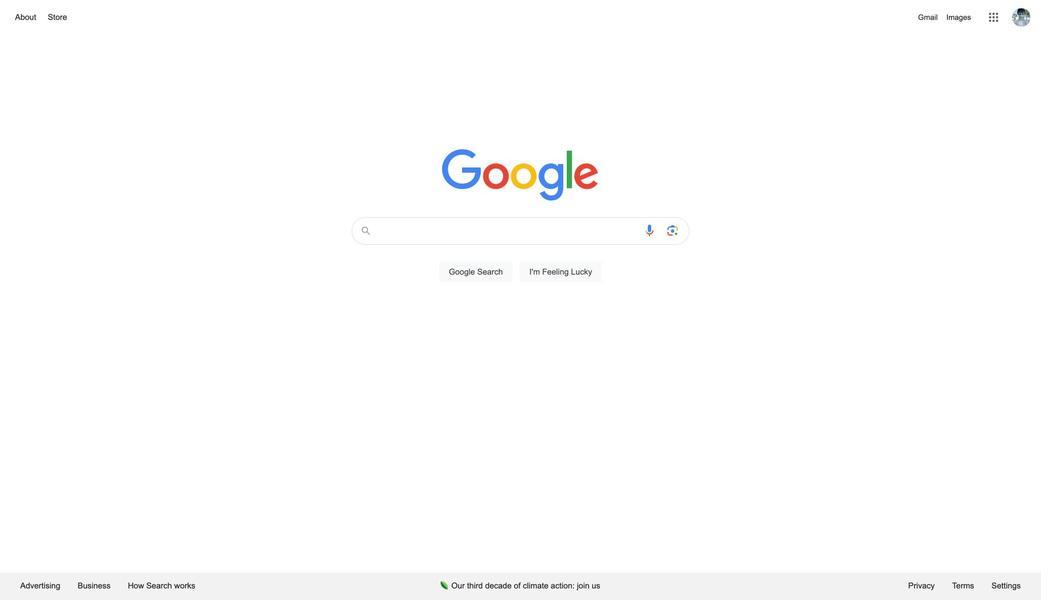Task type: vqa. For each thing, say whether or not it's contained in the screenshot.
Google image
yes



Task type: locate. For each thing, give the bounding box(es) containing it.
google image
[[442, 149, 599, 202]]

search by voice image
[[643, 224, 656, 238]]

None search field
[[12, 214, 1030, 296]]

search by image image
[[666, 224, 680, 238]]



